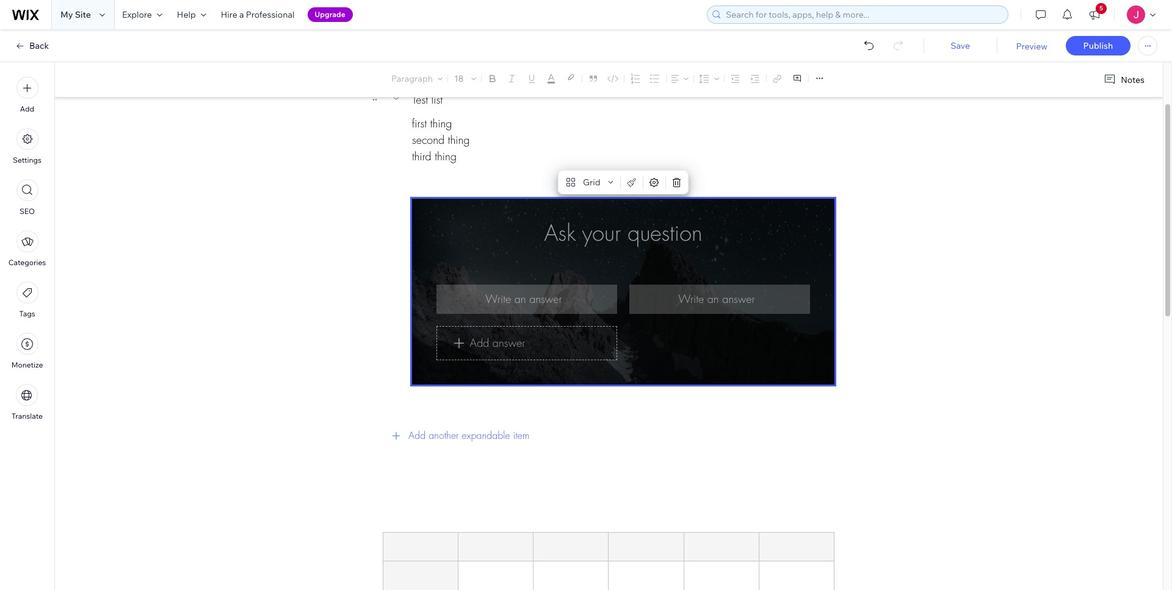 Task type: locate. For each thing, give the bounding box(es) containing it.
menu containing add
[[0, 70, 54, 429]]

thing right second
[[448, 133, 470, 147]]

save button
[[936, 40, 985, 51]]

add left another
[[408, 430, 426, 443]]

seo button
[[16, 179, 38, 216]]

help
[[177, 9, 196, 20]]

thing right third
[[435, 150, 457, 164]]

grid button
[[561, 174, 618, 191]]

thing up second
[[430, 117, 452, 131]]

1 vertical spatial add
[[470, 337, 489, 351]]

translate
[[12, 412, 43, 421]]

add up 'settings' button
[[20, 104, 34, 114]]

categories button
[[8, 231, 46, 267]]

0 vertical spatial add
[[20, 104, 34, 114]]

add for add answer
[[470, 337, 489, 351]]

publish button
[[1066, 36, 1131, 56]]

1 horizontal spatial add
[[408, 430, 426, 443]]

monetize button
[[11, 333, 43, 370]]

a
[[239, 9, 244, 20]]

upgrade
[[315, 10, 345, 19]]

professional
[[246, 9, 295, 20]]

explore
[[122, 9, 152, 20]]

2 horizontal spatial add
[[470, 337, 489, 351]]

notes button
[[1099, 71, 1148, 88]]

publish
[[1083, 40, 1113, 51]]

expandable
[[462, 430, 510, 443]]

settings
[[13, 156, 41, 165]]

add answer
[[470, 337, 525, 351]]

add answer button
[[437, 327, 617, 361]]

help button
[[170, 0, 214, 29]]

add left answer
[[470, 337, 489, 351]]

Search for tools, apps, help & more... field
[[722, 6, 1004, 23]]

add
[[20, 104, 34, 114], [470, 337, 489, 351], [408, 430, 426, 443]]

preview button
[[1016, 41, 1048, 52]]

hire a professional link
[[214, 0, 302, 29]]

list
[[431, 92, 443, 107]]

grid
[[583, 177, 600, 188]]

menu
[[0, 70, 54, 429]]

1 vertical spatial thing
[[448, 133, 470, 147]]

2 vertical spatial thing
[[435, 150, 457, 164]]

monetize
[[11, 361, 43, 370]]

tags button
[[16, 282, 38, 319]]

item
[[513, 430, 530, 443]]

categories
[[8, 258, 46, 267]]

add button
[[16, 77, 38, 114]]

seo
[[19, 207, 35, 216]]

test list
[[412, 92, 443, 107]]

0 horizontal spatial add
[[20, 104, 34, 114]]

third
[[412, 150, 431, 164]]

add another expandable item button
[[383, 422, 835, 451]]

thing
[[430, 117, 452, 131], [448, 133, 470, 147], [435, 150, 457, 164]]

Ask your question text field
[[437, 220, 810, 273]]

first thing second thing third thing
[[412, 117, 470, 164]]

2 vertical spatial add
[[408, 430, 426, 443]]



Task type: describe. For each thing, give the bounding box(es) containing it.
translate button
[[12, 385, 43, 421]]

first
[[412, 117, 427, 131]]

add for add
[[20, 104, 34, 114]]

second
[[412, 133, 444, 147]]

5
[[1100, 4, 1103, 12]]

Write an answer text field
[[629, 285, 810, 315]]

save
[[951, 40, 970, 51]]

paragraph button
[[389, 70, 445, 87]]

my
[[60, 9, 73, 20]]

upgrade button
[[307, 7, 353, 22]]

add for add another expandable item
[[408, 430, 426, 443]]

my site
[[60, 9, 91, 20]]

paragraph
[[391, 73, 433, 84]]

site
[[75, 9, 91, 20]]

another
[[429, 430, 459, 443]]

0 vertical spatial thing
[[430, 117, 452, 131]]

notes
[[1121, 74, 1145, 85]]

hire
[[221, 9, 237, 20]]

settings button
[[13, 128, 41, 165]]

hire a professional
[[221, 9, 295, 20]]

preview
[[1016, 41, 1048, 52]]

5 button
[[1081, 0, 1108, 29]]

test
[[412, 92, 428, 107]]

add another expandable item
[[408, 430, 530, 443]]

Write an answer text field
[[437, 285, 617, 315]]

back button
[[15, 40, 49, 51]]

tags
[[19, 310, 35, 319]]

answer
[[493, 337, 525, 351]]

back
[[29, 40, 49, 51]]



Task type: vqa. For each thing, say whether or not it's contained in the screenshot.
menu containing Add
yes



